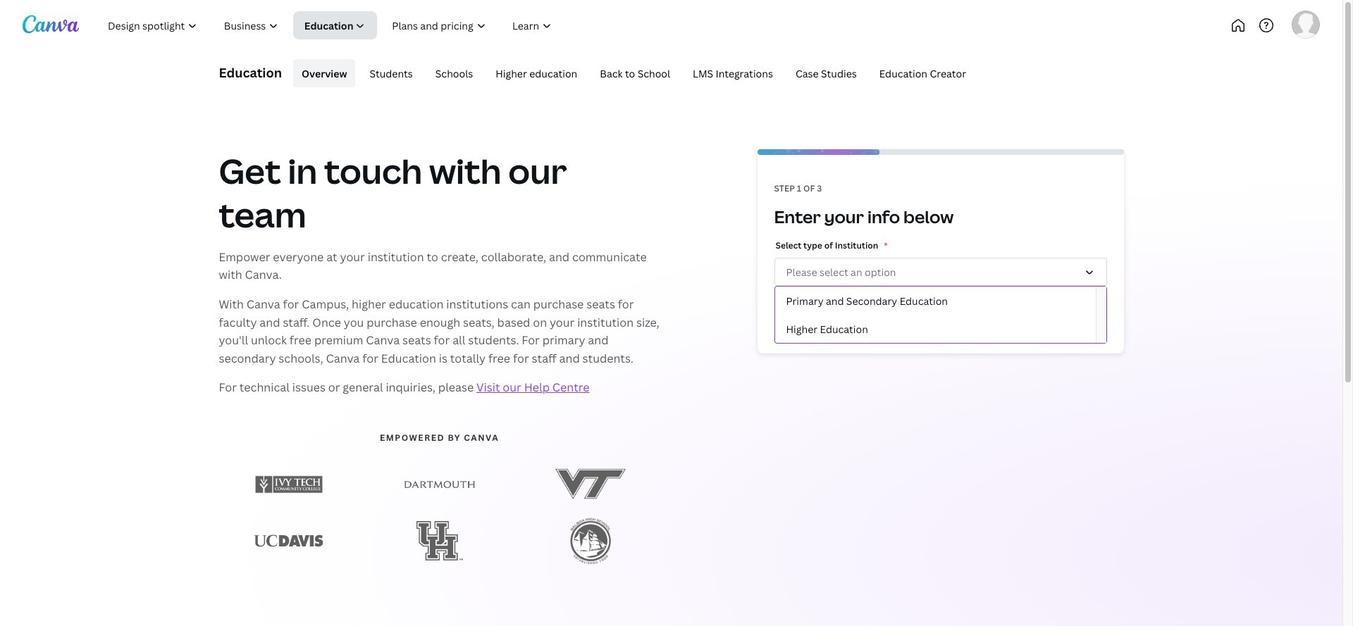 Task type: vqa. For each thing, say whether or not it's contained in the screenshot.
UC Davis image
yes



Task type: locate. For each thing, give the bounding box(es) containing it.
menu bar
[[288, 59, 975, 87]]

list box
[[774, 286, 1107, 344]]

option
[[775, 287, 1096, 315], [775, 315, 1096, 344]]

virginia tech image
[[555, 453, 626, 517]]

1 option from the top
[[775, 287, 1096, 315]]



Task type: describe. For each thing, give the bounding box(es) containing it.
university of houston image
[[416, 511, 463, 571]]

ivy tech image
[[253, 470, 324, 500]]

dartmouth image
[[404, 474, 475, 496]]

balboa high school image
[[567, 517, 614, 566]]

top level navigation element
[[96, 11, 612, 39]]

uc davis image
[[253, 528, 324, 554]]

2 option from the top
[[775, 315, 1096, 344]]



